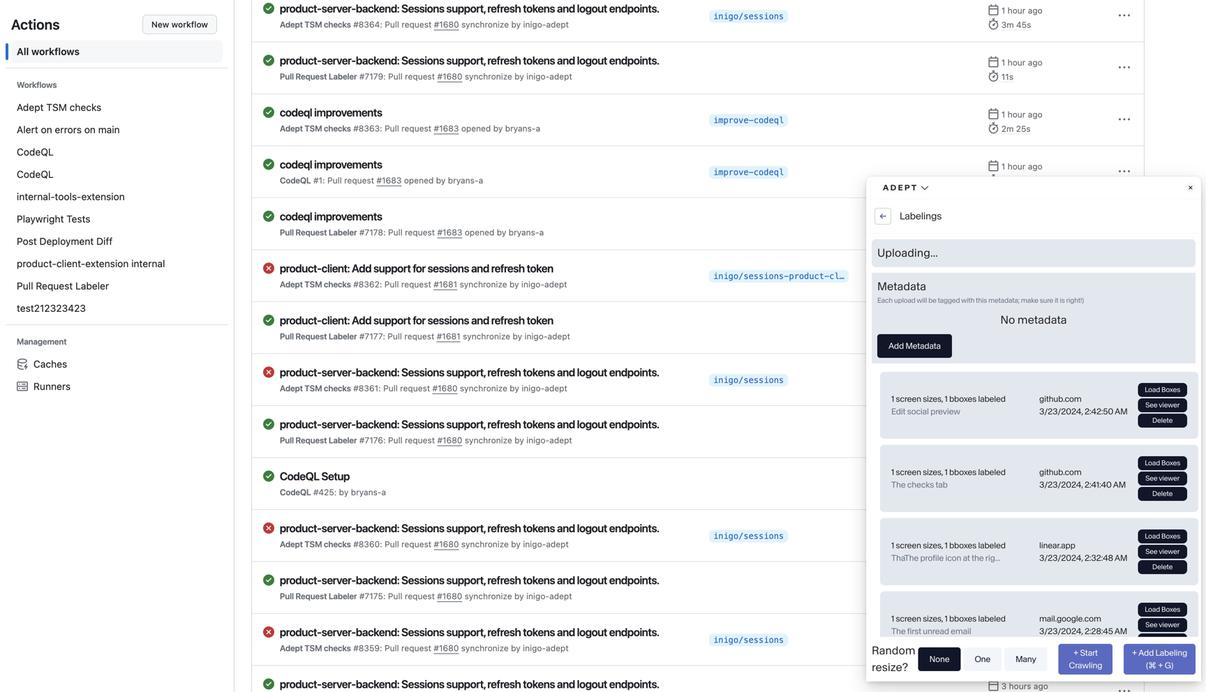 Task type: locate. For each thing, give the bounding box(es) containing it.
3 up the 14s popup button
[[1002, 578, 1007, 588]]

token for product-client: add support for sessions and refresh token adept tsm checks #8362: pull request #1681 synchronize             by inigo-adept
[[527, 262, 554, 275]]

#1683 link down product-server-backend: sessions support, refresh tokens and logout endpoints. pull request labeler #7179: pull request #1680 synchronize             by inigo-adept
[[434, 124, 459, 133]]

for down codeql improvements pull request labeler #7178: pull request #1683 opened             by bryans-a
[[413, 262, 426, 275]]

sessions
[[402, 2, 445, 15], [402, 54, 445, 67], [402, 366, 445, 379], [402, 418, 445, 431], [402, 522, 445, 535], [402, 574, 445, 587], [402, 626, 445, 639], [402, 678, 445, 691]]

request inside codeql improvements pull request labeler #7178: pull request #1683 opened             by bryans-a
[[296, 228, 327, 237]]

support, down product-server-backend: sessions support, refresh tokens and logout endpoints. adept tsm checks #8361: pull request #1680 synchronize             by inigo-adept
[[447, 418, 486, 431]]

2m left the 20s
[[1002, 644, 1014, 654]]

4 product-server-backend: sessions support, refresh tokens and logout endpoints. link from the top
[[280, 418, 698, 432]]

server- inside the product-server-backend: sessions support, refresh tokens and logout endpoints. adept tsm checks #8360: pull request #1680 synchronize             by inigo-adept
[[322, 522, 356, 535]]

2 vertical spatial #1683
[[437, 228, 463, 237]]

#1683 link
[[434, 124, 459, 133], [377, 176, 402, 185], [437, 228, 463, 237]]

calendar image up 6m 11s popup button
[[988, 368, 999, 380]]

7 sessions from the top
[[402, 626, 445, 639]]

1 completed successfully image from the top
[[263, 3, 274, 14]]

1 vertical spatial calendar image
[[988, 368, 999, 380]]

pull
[[385, 20, 399, 29], [280, 72, 294, 81], [388, 72, 403, 81], [385, 124, 399, 133], [328, 176, 342, 185], [280, 228, 294, 237], [388, 228, 403, 237], [385, 280, 399, 289], [17, 280, 33, 292], [280, 332, 294, 341], [388, 332, 402, 341], [383, 384, 398, 393], [280, 436, 294, 446], [388, 436, 403, 446], [385, 540, 399, 550], [280, 592, 294, 602], [388, 592, 403, 602], [385, 644, 399, 654]]

request up test212323423 in the top of the page
[[36, 280, 73, 292]]

3 server- from the top
[[322, 366, 356, 379]]

support, for product-server-backend: sessions support, refresh tokens and logout endpoints. pull request labeler #7175: pull request #1680 synchronize             by inigo-adept
[[447, 574, 486, 587]]

server- inside product-server-backend: sessions support, refresh tokens and logout endpoints. adept tsm checks #8359: pull request #1680 synchronize             by inigo-adept
[[322, 626, 356, 639]]

0 vertical spatial improve-
[[714, 115, 754, 125]]

inigo- inside the product-client: add support for sessions and refresh token pull request labeler #7177: pull request #1681 synchronize             by inigo-adept
[[525, 332, 548, 341]]

3 completed successfully image from the top
[[263, 419, 274, 430]]

2
[[1002, 266, 1007, 275], [1002, 318, 1007, 327], [1002, 370, 1007, 380], [1002, 474, 1007, 484]]

5 completed successfully image from the top
[[263, 471, 274, 482]]

adept for product-server-backend: sessions support, refresh tokens and logout endpoints. pull request labeler #7179: pull request #1680 synchronize             by inigo-adept
[[550, 72, 572, 81]]

support
[[374, 262, 411, 275], [374, 314, 411, 327]]

support inside the product-client: add support for sessions and refresh token pull request labeler #7177: pull request #1681 synchronize             by inigo-adept
[[374, 314, 411, 327]]

synchronize inside the product-server-backend: sessions support, refresh tokens and logout endpoints. adept tsm checks #8360: pull request #1680 synchronize             by inigo-adept
[[462, 540, 509, 550]]

checks left #8362:
[[324, 280, 351, 289]]

1 calendar image from the top
[[988, 4, 999, 15]]

synchronize
[[462, 20, 509, 29], [465, 72, 512, 81], [460, 280, 507, 289], [463, 332, 511, 341], [460, 384, 508, 393], [465, 436, 512, 446], [462, 540, 509, 550], [465, 592, 512, 602], [461, 644, 509, 654]]

#8360:
[[353, 540, 382, 550]]

7 product-server-backend: sessions support, refresh tokens and logout endpoints. link from the top
[[280, 626, 698, 640]]

7 endpoints. from the top
[[610, 626, 660, 639]]

codeql up #425: on the bottom of the page
[[280, 470, 320, 483]]

1 codeql improvements link from the top
[[280, 105, 698, 119]]

5 run duration image from the top
[[988, 591, 999, 602]]

0 vertical spatial sessions
[[428, 262, 470, 275]]

calendar image
[[988, 4, 999, 15], [988, 56, 999, 67], [988, 108, 999, 119], [988, 160, 999, 171], [988, 472, 999, 484], [988, 576, 999, 588], [988, 628, 999, 640]]

2 3 from the top
[[1002, 630, 1007, 640]]

0 vertical spatial calendar image
[[988, 264, 999, 275]]

and inside product-server-backend: sessions support, refresh tokens and logout endpoints. pull request labeler #7176: pull request #1680 synchronize             by inigo-adept
[[557, 418, 575, 431]]

server- up #8364:
[[322, 2, 356, 15]]

backend: up #8361:
[[356, 366, 400, 379]]

inigo- for product-server-backend: sessions support, refresh tokens and logout endpoints. adept tsm checks #8364: pull request #1680 synchronize             by inigo-adept
[[523, 20, 546, 29]]

server- down '#8360:'
[[322, 574, 356, 587]]

3 calendar image from the top
[[988, 680, 999, 692]]

3 inigo/sessions link from the top
[[709, 530, 788, 543]]

request right #7176:
[[405, 436, 435, 446]]

#1680 link up product-server-backend: sessions support, refresh tokens and logout endpoints. pull request labeler #7179: pull request #1680 synchronize             by inigo-adept
[[434, 20, 459, 29]]

logout inside the product-server-backend: sessions support, refresh tokens and logout endpoints. adept tsm checks #8360: pull request #1680 synchronize             by inigo-adept
[[577, 522, 608, 535]]

product- inside product-server-backend: sessions support, refresh tokens and logout endpoints. adept tsm checks #8364: pull request #1680 synchronize             by inigo-adept
[[280, 2, 322, 15]]

0 vertical spatial token
[[527, 262, 554, 275]]

2m 52s
[[1002, 176, 1031, 186]]

internal
[[131, 258, 165, 269]]

#1680
[[434, 20, 459, 29], [437, 72, 463, 81], [433, 384, 458, 393], [437, 436, 463, 446], [434, 540, 459, 550], [437, 592, 462, 602], [434, 644, 459, 654]]

1 hour ago up 25s
[[1002, 110, 1043, 119]]

workflows
[[31, 46, 80, 57]]

request right #8361:
[[400, 384, 430, 393]]

run duration image left 13s
[[988, 227, 999, 238]]

sessions inside the product-server-backend: sessions support, refresh tokens and logout endpoints. adept tsm checks #8360: pull request #1680 synchronize             by inigo-adept
[[402, 522, 445, 535]]

calendar image down the 12s popup button
[[988, 472, 999, 484]]

6 completed successfully image from the top
[[263, 575, 274, 586]]

1 vertical spatial show options image
[[1119, 114, 1131, 125]]

7 logout from the top
[[577, 626, 608, 639]]

5 server- from the top
[[322, 522, 356, 535]]

3 hours ago up the 20s
[[1002, 630, 1049, 640]]

run duration image
[[988, 19, 999, 30], [988, 71, 999, 82], [988, 175, 999, 186], [988, 435, 999, 446], [988, 591, 999, 602], [988, 643, 999, 654]]

0 vertical spatial improve-codeql
[[714, 115, 784, 125]]

2 for product-client: add support for sessions and refresh token
[[1002, 266, 1007, 275]]

1 vertical spatial improve-codeql
[[714, 167, 784, 177]]

2 sessions from the top
[[428, 314, 470, 327]]

3 support, from the top
[[447, 366, 486, 379]]

product-client: add support for sessions and refresh token link
[[280, 262, 698, 275], [280, 314, 698, 327]]

and inside product-server-backend: sessions support, refresh tokens and logout endpoints. adept tsm checks #8359: pull request #1680 synchronize             by inigo-adept
[[557, 626, 575, 639]]

1 3 hours ago from the top
[[1002, 578, 1049, 588]]

1 vertical spatial #1681
[[437, 332, 461, 341]]

1 sessions from the top
[[428, 262, 470, 275]]

calendar image for product-client: add support for sessions and refresh token
[[988, 264, 999, 275]]

1 vertical spatial improvements
[[314, 158, 383, 171]]

request inside the product-client: add support for sessions and refresh token pull request labeler #7177: pull request #1681 synchronize             by inigo-adept
[[296, 332, 327, 341]]

2 3 hours ago from the top
[[1002, 630, 1049, 640]]

0 vertical spatial run duration image
[[988, 123, 999, 134]]

2 vertical spatial codeql improvements link
[[280, 209, 698, 223]]

2m 27s button
[[988, 539, 1030, 551]]

1 vertical spatial improve-
[[714, 167, 754, 177]]

failed image
[[263, 263, 274, 274], [263, 523, 274, 534]]

2m inside popup button
[[1002, 176, 1014, 186]]

run duration image left the 2m 27s
[[988, 539, 999, 550]]

1 vertical spatial opened
[[404, 176, 434, 185]]

and
[[557, 2, 575, 15], [557, 54, 575, 67], [472, 262, 490, 275], [472, 314, 490, 327], [557, 366, 575, 379], [557, 418, 575, 431], [557, 522, 575, 535], [557, 574, 575, 587], [557, 626, 575, 639], [557, 678, 575, 691]]

5 endpoints. from the top
[[610, 522, 660, 535]]

for for product-client: add support for sessions and refresh token adept tsm checks #8362: pull request #1681 synchronize             by inigo-adept
[[413, 262, 426, 275]]

request right '#8360:'
[[402, 540, 432, 550]]

2 vertical spatial opened
[[465, 228, 495, 237]]

0 horizontal spatial on
[[41, 124, 52, 135]]

1 add from the top
[[352, 262, 372, 275]]

2 product-server-backend: sessions support, refresh tokens and logout endpoints. link from the top
[[280, 53, 698, 67]]

server- up '#8360:'
[[322, 522, 356, 535]]

support for product-client: add support for sessions and refresh token adept tsm checks #8362: pull request #1681 synchronize             by inigo-adept
[[374, 262, 411, 275]]

completed successfully image
[[263, 3, 274, 14], [263, 55, 274, 66], [263, 211, 274, 222], [263, 315, 274, 326], [263, 471, 274, 482], [263, 575, 274, 586]]

opened inside codeql improvements adept tsm checks #8363: pull request #1683 opened             by bryans-a
[[461, 124, 491, 133]]

2 vertical spatial run duration image
[[988, 539, 999, 550]]

#1680 for product-server-backend: sessions support, refresh tokens and logout endpoints. adept tsm checks #8361: pull request #1680 synchronize             by inigo-adept
[[433, 384, 458, 393]]

1 vertical spatial #1683 link
[[377, 176, 402, 185]]

#1680 up product-server-backend: sessions support, refresh tokens and logout endpoints. pull request labeler #7176: pull request #1680 synchronize             by inigo-adept
[[433, 384, 458, 393]]

sessions for product-client: add support for sessions and refresh token pull request labeler #7177: pull request #1681 synchronize             by inigo-adept
[[428, 314, 470, 327]]

#1683 link up codeql improvements pull request labeler #7178: pull request #1683 opened             by bryans-a
[[377, 176, 402, 185]]

6 tokens from the top
[[523, 574, 555, 587]]

2 sessions from the top
[[402, 54, 445, 67]]

sessions inside product-client: add support for sessions and refresh token adept tsm checks #8362: pull request #1681 synchronize             by inigo-adept
[[428, 262, 470, 275]]

refresh inside 'product-server-backend: sessions support, refresh tokens and logout endpoints.' link
[[488, 678, 521, 691]]

inigo/sessions for product-server-backend: sessions support, refresh tokens and logout endpoints. adept tsm checks #8364: pull request #1680 synchronize             by inigo-adept
[[714, 11, 784, 21]]

3 2 from the top
[[1002, 370, 1007, 380]]

labeler down product-client-extension internal
[[75, 280, 109, 292]]

#1681 link up product-server-backend: sessions support, refresh tokens and logout endpoints. adept tsm checks #8361: pull request #1680 synchronize             by inigo-adept
[[437, 332, 461, 341]]

#1681 up product-server-backend: sessions support, refresh tokens and logout endpoints. adept tsm checks #8361: pull request #1680 synchronize             by inigo-adept
[[437, 332, 461, 341]]

2m for opened
[[1002, 124, 1014, 134]]

1 vertical spatial client:
[[322, 314, 350, 327]]

inigo- for product-server-backend: sessions support, refresh tokens and logout endpoints. pull request labeler #7175: pull request #1680 synchronize             by inigo-adept
[[527, 592, 550, 602]]

endpoints. inside product-server-backend: sessions support, refresh tokens and logout endpoints. adept tsm checks #8361: pull request #1680 synchronize             by inigo-adept
[[610, 366, 660, 379]]

#1680 for product-server-backend: sessions support, refresh tokens and logout endpoints. adept tsm checks #8364: pull request #1680 synchronize             by inigo-adept
[[434, 20, 459, 29]]

inigo-adept link for product-server-backend: sessions support, refresh tokens and logout endpoints. pull request labeler #7175: pull request #1680 synchronize             by inigo-adept
[[527, 592, 572, 602]]

logout for product-server-backend: sessions support, refresh tokens and logout endpoints. adept tsm checks #8361: pull request #1680 synchronize             by inigo-adept
[[577, 366, 608, 379]]

extension
[[81, 191, 125, 202], [85, 258, 129, 269]]

tokens
[[523, 2, 555, 15], [523, 54, 555, 67], [523, 366, 555, 379], [523, 418, 555, 431], [523, 522, 555, 535], [523, 574, 555, 587], [523, 626, 555, 639], [523, 678, 555, 691]]

checks left #8359:
[[324, 644, 351, 654]]

product-server-backend: sessions support, refresh tokens and logout endpoints. pull request labeler #7175: pull request #1680 synchronize             by inigo-adept
[[280, 574, 660, 602]]

8 server- from the top
[[322, 678, 356, 691]]

inigo/sessions
[[714, 11, 784, 21], [714, 376, 784, 385], [714, 532, 784, 541], [714, 636, 784, 645]]

synchronize for product-server-backend: sessions support, refresh tokens and logout endpoints. pull request labeler #7175: pull request #1680 synchronize             by inigo-adept
[[465, 592, 512, 602]]

for inside the product-client: add support for sessions and refresh token pull request labeler #7177: pull request #1681 synchronize             by inigo-adept
[[413, 314, 426, 327]]

6 backend: from the top
[[356, 574, 400, 587]]

product- for product-server-backend: sessions support, refresh tokens and logout endpoints.
[[280, 678, 322, 691]]

adept inside product-server-backend: sessions support, refresh tokens and logout endpoints. adept tsm checks #8359: pull request #1680 synchronize             by inigo-adept
[[546, 644, 569, 654]]

1 up 2m 52s popup button
[[1002, 162, 1006, 171]]

tsm inside product-server-backend: sessions support, refresh tokens and logout endpoints. adept tsm checks #8361: pull request #1680 synchronize             by inigo-adept
[[305, 384, 322, 393]]

failed image for product-server-backend: sessions support, refresh tokens and logout endpoints. adept tsm checks #8359: pull request #1680 synchronize             by inigo-adept
[[263, 627, 274, 638]]

adept
[[280, 20, 303, 29], [17, 102, 44, 113], [280, 124, 303, 133], [280, 280, 303, 289], [280, 384, 303, 393], [280, 540, 303, 550], [280, 644, 303, 654]]

server- for product-server-backend: sessions support, refresh tokens and logout endpoints. pull request labeler #7176: pull request #1680 synchronize             by inigo-adept
[[322, 418, 356, 431]]

1 show options image from the top
[[1119, 10, 1131, 21]]

playwright tests link
[[11, 208, 223, 230]]

12s
[[1002, 436, 1015, 446]]

3 run duration image from the top
[[988, 539, 999, 550]]

backend: inside the product-server-backend: sessions support, refresh tokens and logout endpoints. adept tsm checks #8360: pull request #1680 synchronize             by inigo-adept
[[356, 522, 400, 535]]

#1680 inside product-server-backend: sessions support, refresh tokens and logout endpoints. pull request labeler #7176: pull request #1680 synchronize             by inigo-adept
[[437, 436, 463, 446]]

sessions for product-server-backend: sessions support, refresh tokens and logout endpoints. pull request labeler #7179: pull request #1680 synchronize             by inigo-adept
[[402, 54, 445, 67]]

#1683
[[434, 124, 459, 133], [377, 176, 402, 185], [437, 228, 463, 237]]

and inside the product-server-backend: sessions support, refresh tokens and logout endpoints. adept tsm checks #8360: pull request #1680 synchronize             by inigo-adept
[[557, 522, 575, 535]]

add up #8362:
[[352, 262, 372, 275]]

synchronize for product-server-backend: sessions support, refresh tokens and logout endpoints. adept tsm checks #8361: pull request #1680 synchronize             by inigo-adept
[[460, 384, 508, 393]]

1 vertical spatial product-client: add support for sessions and refresh token link
[[280, 314, 698, 327]]

2 vertical spatial show options image
[[1119, 166, 1131, 177]]

support, down product-server-backend: sessions support, refresh tokens and logout endpoints. pull request labeler #7175: pull request #1680 synchronize             by inigo-adept
[[447, 626, 486, 639]]

inigo-adept link for product-server-backend: sessions support, refresh tokens and logout endpoints. adept tsm checks #8359: pull request #1680 synchronize             by inigo-adept
[[523, 644, 569, 654]]

improvements inside codeql improvements adept tsm checks #8363: pull request #1683 opened             by bryans-a
[[314, 106, 383, 119]]

opened inside codeql improvements pull request labeler #7178: pull request #1683 opened             by bryans-a
[[465, 228, 495, 237]]

request right #7175:
[[405, 592, 435, 602]]

backend: up #7175:
[[356, 574, 400, 587]]

backend: inside product-server-backend: sessions support, refresh tokens and logout endpoints. pull request labeler #7175: pull request #1680 synchronize             by inigo-adept
[[356, 574, 400, 587]]

support, for product-server-backend: sessions support, refresh tokens and logout endpoints. pull request labeler #7179: pull request #1680 synchronize             by inigo-adept
[[447, 54, 486, 67]]

product- inside inigo/sessions-product-client link
[[789, 271, 830, 281]]

1 vertical spatial add
[[352, 314, 372, 327]]

2 vertical spatial #1683 link
[[437, 228, 463, 237]]

1 tokens from the top
[[523, 2, 555, 15]]

calendar image up 3m 45s popup button
[[988, 4, 999, 15]]

request right #8363:
[[402, 124, 432, 133]]

3 product-server-backend: sessions support, refresh tokens and logout endpoints. link from the top
[[280, 366, 698, 380]]

codeql
[[17, 146, 54, 158], [17, 169, 54, 180], [280, 176, 311, 185], [280, 470, 320, 483], [280, 488, 311, 498]]

6 hours from the top
[[1009, 630, 1032, 640]]

and for product-server-backend: sessions support, refresh tokens and logout endpoints. adept tsm checks #8359: pull request #1680 synchronize             by inigo-adept
[[557, 626, 575, 639]]

52s
[[1017, 176, 1031, 186]]

#1680 link for product-server-backend: sessions support, refresh tokens and logout endpoints. pull request labeler #7176: pull request #1680 synchronize             by inigo-adept
[[437, 436, 463, 446]]

3 2 hours ago from the top
[[1002, 370, 1049, 380]]

1 vertical spatial improve-codeql link
[[709, 166, 788, 179]]

#1681 link
[[434, 280, 458, 289], [437, 332, 461, 341]]

2 tokens from the top
[[523, 54, 555, 67]]

synchronize for product-server-backend: sessions support, refresh tokens and logout endpoints. adept tsm checks #8364: pull request #1680 synchronize             by inigo-adept
[[462, 20, 509, 29]]

2 1 from the top
[[1002, 58, 1006, 67]]

logout inside product-server-backend: sessions support, refresh tokens and logout endpoints. adept tsm checks #8364: pull request #1680 synchronize             by inigo-adept
[[577, 2, 608, 15]]

bryans-a link for codeql improvements adept tsm checks #8363: pull request #1683 opened             by bryans-a
[[505, 124, 541, 133]]

0 vertical spatial #1681
[[434, 280, 458, 289]]

failed image
[[263, 367, 274, 378], [263, 627, 274, 638]]

4 support, from the top
[[447, 418, 486, 431]]

3 up "2m 20s" popup button
[[1002, 630, 1007, 640]]

server- up #8361:
[[322, 366, 356, 379]]

sessions inside product-server-backend: sessions support, refresh tokens and logout endpoints. pull request labeler #7176: pull request #1680 synchronize             by inigo-adept
[[402, 418, 445, 431]]

1 2 hours ago from the top
[[1002, 266, 1049, 275]]

server- for product-server-backend: sessions support, refresh tokens and logout endpoints. adept tsm checks #8361: pull request #1680 synchronize             by inigo-adept
[[322, 366, 356, 379]]

3 calendar image from the top
[[988, 108, 999, 119]]

0 vertical spatial 3
[[1002, 578, 1007, 588]]

post
[[17, 236, 37, 247]]

5 sessions from the top
[[402, 522, 445, 535]]

request up the product-client: add support for sessions and refresh token pull request labeler #7177: pull request #1681 synchronize             by inigo-adept
[[401, 280, 431, 289]]

1 horizontal spatial 11s
[[1017, 384, 1029, 394]]

0 vertical spatial improvements
[[314, 106, 383, 119]]

1 vertical spatial failed image
[[263, 627, 274, 638]]

1 improvements from the top
[[314, 106, 383, 119]]

3 1 from the top
[[1002, 110, 1006, 119]]

tools-
[[55, 191, 81, 202]]

inigo- inside product-server-backend: sessions support, refresh tokens and logout endpoints. pull request labeler #7176: pull request #1680 synchronize             by inigo-adept
[[527, 436, 550, 446]]

calendar image down 13s popup button
[[988, 264, 999, 275]]

1 vertical spatial support
[[374, 314, 411, 327]]

tokens for product-server-backend: sessions support, refresh tokens and logout endpoints. adept tsm checks #8360: pull request #1680 synchronize             by inigo-adept
[[523, 522, 555, 535]]

3 hours ago for product-server-backend: sessions support, refresh tokens and logout endpoints. pull request labeler #7175: pull request #1680 synchronize             by inigo-adept
[[1002, 578, 1049, 588]]

request inside product-server-backend: sessions support, refresh tokens and logout endpoints. pull request labeler #7176: pull request #1680 synchronize             by inigo-adept
[[296, 436, 327, 446]]

client:
[[322, 262, 350, 275], [322, 314, 350, 327]]

#1680 link up product-server-backend: sessions support, refresh tokens and logout endpoints. adept tsm checks #8359: pull request #1680 synchronize             by inigo-adept
[[437, 592, 462, 602]]

refresh for product-server-backend: sessions support, refresh tokens and logout endpoints. pull request labeler #7179: pull request #1680 synchronize             by inigo-adept
[[488, 54, 521, 67]]

#1680 link up product-server-backend: sessions support, refresh tokens and logout endpoints.
[[434, 644, 459, 654]]

1 vertical spatial extension
[[85, 258, 129, 269]]

0 vertical spatial failed image
[[263, 367, 274, 378]]

tsm inside product-server-backend: sessions support, refresh tokens and logout endpoints. adept tsm checks #8359: pull request #1680 synchronize             by inigo-adept
[[305, 644, 322, 654]]

6 endpoints. from the top
[[610, 574, 660, 587]]

#1680 inside product-server-backend: sessions support, refresh tokens and logout endpoints. adept tsm checks #8361: pull request #1680 synchronize             by inigo-adept
[[433, 384, 458, 393]]

extension up the playwright tests link
[[81, 191, 125, 202]]

request up setup
[[296, 436, 327, 446]]

calendar image for product-server-backend: sessions support, refresh tokens and logout endpoints.
[[988, 368, 999, 380]]

calendar image for product-server-backend: sessions support, refresh tokens and logout endpoints. adept tsm checks #8359: pull request #1680 synchronize             by inigo-adept
[[988, 628, 999, 640]]

adept inside product-server-backend: sessions support, refresh tokens and logout endpoints. adept tsm checks #8364: pull request #1680 synchronize             by inigo-adept
[[546, 20, 569, 29]]

product- inside product-server-backend: sessions support, refresh tokens and logout endpoints. pull request labeler #7179: pull request #1680 synchronize             by inigo-adept
[[280, 54, 322, 67]]

run duration image inside '2m 25s' popup button
[[988, 123, 999, 134]]

#1683 down product-server-backend: sessions support, refresh tokens and logout endpoints. pull request labeler #7179: pull request #1680 synchronize             by inigo-adept
[[434, 124, 459, 133]]

request right #1:
[[344, 176, 374, 185]]

codeql inside codeql improvements codeql #1: pull request #1683 opened             by bryans-a
[[280, 158, 312, 171]]

request inside product-server-backend: sessions support, refresh tokens and logout endpoints. adept tsm checks #8359: pull request #1680 synchronize             by inigo-adept
[[402, 644, 432, 654]]

4 2m from the top
[[1002, 644, 1014, 654]]

product-server-backend: sessions support, refresh tokens and logout endpoints. pull request labeler #7179: pull request #1680 synchronize             by inigo-adept
[[280, 54, 660, 81]]

#1680 inside product-server-backend: sessions support, refresh tokens and logout endpoints. pull request labeler #7179: pull request #1680 synchronize             by inigo-adept
[[437, 72, 463, 81]]

codeql improvements adept tsm checks #8363: pull request #1683 opened             by bryans-a
[[280, 106, 541, 133]]

4 hours from the top
[[1009, 474, 1032, 484]]

hours for product-client: add support for sessions and refresh token adept tsm checks #8362: pull request #1681 synchronize             by inigo-adept
[[1009, 266, 1032, 275]]

11s right 6m
[[1017, 384, 1029, 394]]

endpoints.
[[610, 2, 660, 15], [610, 54, 660, 67], [610, 366, 660, 379], [610, 418, 660, 431], [610, 522, 660, 535], [610, 574, 660, 587], [610, 626, 660, 639], [610, 678, 660, 691]]

2 vertical spatial 3 hours ago
[[1002, 682, 1049, 692]]

server- down #8359:
[[322, 678, 356, 691]]

improvements for codeql improvements codeql #1: pull request #1683 opened             by bryans-a
[[314, 158, 383, 171]]

2m
[[1002, 124, 1014, 134], [1002, 176, 1014, 186], [1002, 540, 1014, 550], [1002, 644, 1014, 654]]

1 run duration image from the top
[[988, 123, 999, 134]]

show options image
[[1119, 10, 1131, 21], [1119, 114, 1131, 125], [1119, 166, 1131, 177]]

1 logout from the top
[[577, 2, 608, 15]]

server- for product-server-backend: sessions support, refresh tokens and logout endpoints. adept tsm checks #8360: pull request #1680 synchronize             by inigo-adept
[[322, 522, 356, 535]]

2 for from the top
[[413, 314, 426, 327]]

1 vertical spatial 11s
[[1017, 384, 1029, 394]]

6 sessions from the top
[[402, 574, 445, 587]]

labeler left #7175:
[[329, 592, 357, 602]]

inigo- for product-server-backend: sessions support, refresh tokens and logout endpoints. adept tsm checks #8359: pull request #1680 synchronize             by inigo-adept
[[523, 644, 546, 654]]

0 vertical spatial product-client: add support for sessions and refresh token link
[[280, 262, 698, 275]]

improvements up #1:
[[314, 158, 383, 171]]

support up the #7177:
[[374, 314, 411, 327]]

completed successfully image for product-server-backend: sessions support, refresh tokens and logout endpoints. pull request labeler #7175: pull request #1680 synchronize             by inigo-adept
[[263, 575, 274, 586]]

1 vertical spatial #1683
[[377, 176, 402, 185]]

request inside product-server-backend: sessions support, refresh tokens and logout endpoints. adept tsm checks #8364: pull request #1680 synchronize             by inigo-adept
[[402, 20, 432, 29]]

3 2m from the top
[[1002, 540, 1014, 550]]

playwright
[[17, 213, 64, 225]]

4 backend: from the top
[[356, 418, 400, 431]]

8 endpoints. from the top
[[610, 678, 660, 691]]

backend: for product-server-backend: sessions support, refresh tokens and logout endpoints. adept tsm checks #8364: pull request #1680 synchronize             by inigo-adept
[[356, 2, 400, 15]]

completed successfully image for product-server-backend: sessions support, refresh tokens and logout endpoints. adept tsm checks #8364: pull request #1680 synchronize             by inigo-adept
[[263, 3, 274, 14]]

bryans-a link for codeql improvements pull request labeler #7178: pull request #1683 opened             by bryans-a
[[509, 228, 544, 237]]

client: inside the product-client: add support for sessions and refresh token pull request labeler #7177: pull request #1681 synchronize             by inigo-adept
[[322, 314, 350, 327]]

4 1 from the top
[[1002, 162, 1006, 171]]

1 hour ago up 52s
[[1002, 162, 1043, 171]]

1 vertical spatial 3 hours ago
[[1002, 630, 1049, 640]]

0 vertical spatial client:
[[322, 262, 350, 275]]

endpoints. for product-server-backend: sessions support, refresh tokens and logout endpoints. pull request labeler #7179: pull request #1680 synchronize             by inigo-adept
[[610, 54, 660, 67]]

2 2m from the top
[[1002, 176, 1014, 186]]

endpoints. for product-server-backend: sessions support, refresh tokens and logout endpoints. adept tsm checks #8360: pull request #1680 synchronize             by inigo-adept
[[610, 522, 660, 535]]

run duration image inside 13s popup button
[[988, 227, 999, 238]]

codeql for codeql improvements codeql #1: pull request #1683 opened             by bryans-a
[[280, 158, 312, 171]]

request inside product-server-backend: sessions support, refresh tokens and logout endpoints. pull request labeler #7175: pull request #1680 synchronize             by inigo-adept
[[296, 592, 327, 602]]

support, down product-server-backend: sessions support, refresh tokens and logout endpoints. adept tsm checks #8364: pull request #1680 synchronize             by inigo-adept
[[447, 54, 486, 67]]

test212323423 link
[[11, 297, 223, 320]]

run duration image left 12s
[[988, 435, 999, 446]]

0 vertical spatial support
[[374, 262, 411, 275]]

sessions inside product-server-backend: sessions support, refresh tokens and logout endpoints. adept tsm checks #8359: pull request #1680 synchronize             by inigo-adept
[[402, 626, 445, 639]]

2 improvements from the top
[[314, 158, 383, 171]]

#1680 up codeql improvements adept tsm checks #8363: pull request #1683 opened             by bryans-a
[[437, 72, 463, 81]]

token inside product-client: add support for sessions and refresh token adept tsm checks #8362: pull request #1681 synchronize             by inigo-adept
[[527, 262, 554, 275]]

completed successfully image for codeql improvements pull request labeler #7178: pull request #1683 opened             by bryans-a
[[263, 211, 274, 222]]

0 vertical spatial for
[[413, 262, 426, 275]]

labeler inside product-server-backend: sessions support, refresh tokens and logout endpoints. pull request labeler #7175: pull request #1680 synchronize             by inigo-adept
[[329, 592, 357, 602]]

2 token from the top
[[527, 314, 554, 327]]

0 vertical spatial #1683 link
[[434, 124, 459, 133]]

logout inside product-server-backend: sessions support, refresh tokens and logout endpoints. pull request labeler #7175: pull request #1680 synchronize             by inigo-adept
[[577, 574, 608, 587]]

inigo- inside product-server-backend: sessions support, refresh tokens and logout endpoints. pull request labeler #7175: pull request #1680 synchronize             by inigo-adept
[[527, 592, 550, 602]]

3 down "2m 20s" popup button
[[1002, 682, 1007, 692]]

improve-codeql
[[714, 115, 784, 125], [714, 167, 784, 177]]

product-server-backend: sessions support, refresh tokens and logout endpoints. link down product-server-backend: sessions support, refresh tokens and logout endpoints. pull request labeler #7175: pull request #1680 synchronize             by inigo-adept
[[280, 626, 698, 640]]

1 token from the top
[[527, 262, 554, 275]]

and for product-server-backend: sessions support, refresh tokens and logout endpoints.
[[557, 678, 575, 691]]

show options image
[[1119, 62, 1131, 73], [1119, 270, 1131, 281], [1119, 478, 1131, 489], [1119, 582, 1131, 593], [1119, 634, 1131, 645], [1119, 686, 1131, 693]]

improve-codeql link
[[709, 114, 788, 127], [709, 166, 788, 179]]

2 vertical spatial calendar image
[[988, 680, 999, 692]]

7 calendar image from the top
[[988, 628, 999, 640]]

labeler
[[329, 72, 357, 81], [329, 228, 357, 237], [75, 280, 109, 292], [329, 332, 357, 341], [329, 436, 357, 446], [329, 592, 357, 602]]

inigo/sessions for product-server-backend: sessions support, refresh tokens and logout endpoints. adept tsm checks #8359: pull request #1680 synchronize             by inigo-adept
[[714, 636, 784, 645]]

4 1 hour ago from the top
[[1002, 162, 1043, 171]]

0 vertical spatial 3 hours ago
[[1002, 578, 1049, 588]]

completed successfully image
[[263, 107, 274, 118], [263, 159, 274, 170], [263, 419, 274, 430], [263, 679, 274, 690]]

failed image for product-server-backend: sessions support, refresh tokens and logout endpoints. adept tsm checks #8361: pull request #1680 synchronize             by inigo-adept
[[263, 367, 274, 378]]

failed image for product-server-backend: sessions support, refresh tokens and logout endpoints.
[[263, 523, 274, 534]]

endpoints. inside the product-server-backend: sessions support, refresh tokens and logout endpoints. adept tsm checks #8360: pull request #1680 synchronize             by inigo-adept
[[610, 522, 660, 535]]

2m left 52s
[[1002, 176, 1014, 186]]

inigo/sessions for product-server-backend: sessions support, refresh tokens and logout endpoints. adept tsm checks #8361: pull request #1680 synchronize             by inigo-adept
[[714, 376, 784, 385]]

1 vertical spatial token
[[527, 314, 554, 327]]

3 hours from the top
[[1009, 370, 1032, 380]]

2m 25s
[[1002, 124, 1031, 134]]

8 support, from the top
[[447, 678, 486, 691]]

1 vertical spatial codeql improvements link
[[280, 157, 698, 171]]

0 vertical spatial opened
[[461, 124, 491, 133]]

logout
[[577, 2, 608, 15], [577, 54, 608, 67], [577, 366, 608, 379], [577, 418, 608, 431], [577, 522, 608, 535], [577, 574, 608, 587], [577, 626, 608, 639], [577, 678, 608, 691]]

sessions inside 'product-server-backend: sessions support, refresh tokens and logout endpoints.' link
[[402, 678, 445, 691]]

2 improve-codeql link from the top
[[709, 166, 788, 179]]

8 product-server-backend: sessions support, refresh tokens and logout endpoints. link from the top
[[280, 678, 698, 692]]

adept
[[546, 20, 569, 29], [550, 72, 572, 81], [545, 280, 567, 289], [548, 332, 571, 341], [545, 384, 568, 393], [550, 436, 572, 446], [546, 540, 569, 550], [550, 592, 572, 602], [546, 644, 569, 654]]

codeql link
[[11, 141, 223, 163], [11, 163, 223, 186]]

3m 45s button
[[988, 19, 1032, 31]]

calendar image
[[988, 264, 999, 275], [988, 368, 999, 380], [988, 680, 999, 692]]

run duration image inside "2m 20s" popup button
[[988, 643, 999, 654]]

1 endpoints. from the top
[[610, 2, 660, 15]]

5 logout from the top
[[577, 522, 608, 535]]

adept inside the product-client: add support for sessions and refresh token pull request labeler #7177: pull request #1681 synchronize             by inigo-adept
[[548, 332, 571, 341]]

bryans-a link
[[505, 124, 541, 133], [448, 176, 483, 185], [509, 228, 544, 237], [351, 488, 386, 498]]

internal-
[[17, 191, 55, 202]]

2 codeql improvements link from the top
[[280, 157, 698, 171]]

2 show options image from the top
[[1119, 114, 1131, 125]]

run duration image for codeql improvements codeql #1: pull request #1683 opened             by bryans-a
[[988, 175, 999, 186]]

3 sessions from the top
[[402, 366, 445, 379]]

post deployment diff link
[[11, 230, 223, 253]]

server- inside product-server-backend: sessions support, refresh tokens and logout endpoints. pull request labeler #7179: pull request #1680 synchronize             by inigo-adept
[[322, 54, 356, 67]]

run duration image
[[988, 123, 999, 134], [988, 227, 999, 238], [988, 539, 999, 550]]

product- inside the product-server-backend: sessions support, refresh tokens and logout endpoints. adept tsm checks #8360: pull request #1680 synchronize             by inigo-adept
[[280, 522, 322, 535]]

on left main on the left of page
[[84, 124, 96, 135]]

3 inigo/sessions from the top
[[714, 532, 784, 541]]

4 inigo/sessions from the top
[[714, 636, 784, 645]]

#1680 link up product-server-backend: sessions support, refresh tokens and logout endpoints. pull request labeler #7175: pull request #1680 synchronize             by inigo-adept
[[434, 540, 459, 550]]

#1680 up codeql setup link
[[437, 436, 463, 446]]

backend: up '#8360:'
[[356, 522, 400, 535]]

#1680 link
[[434, 20, 459, 29], [437, 72, 463, 81], [433, 384, 458, 393], [437, 436, 463, 446], [434, 540, 459, 550], [437, 592, 462, 602], [434, 644, 459, 654]]

inigo- for product-server-backend: sessions support, refresh tokens and logout endpoints. pull request labeler #7179: pull request #1680 synchronize             by inigo-adept
[[527, 72, 550, 81]]

1 vertical spatial for
[[413, 314, 426, 327]]

3 1 hour ago from the top
[[1002, 110, 1043, 119]]

3 for product-server-backend: sessions support, refresh tokens and logout endpoints. adept tsm checks #8359: pull request #1680 synchronize             by inigo-adept
[[1002, 630, 1007, 640]]

diff
[[96, 236, 113, 247]]

1 horizontal spatial on
[[84, 124, 96, 135]]

by inside product-server-backend: sessions support, refresh tokens and logout endpoints. adept tsm checks #8361: pull request #1680 synchronize             by inigo-adept
[[510, 384, 519, 393]]

synchronize for product-server-backend: sessions support, refresh tokens and logout endpoints. adept tsm checks #8359: pull request #1680 synchronize             by inigo-adept
[[461, 644, 509, 654]]

improvements up #8363:
[[314, 106, 383, 119]]

calendar image up "2m 20s" popup button
[[988, 628, 999, 640]]

extension down diff
[[85, 258, 129, 269]]

support, down codeql setup link
[[447, 522, 486, 535]]

hour up the 2m 25s
[[1008, 110, 1026, 119]]

checks left #8364:
[[324, 20, 351, 29]]

0 vertical spatial codeql improvements link
[[280, 105, 698, 119]]

support, inside the product-server-backend: sessions support, refresh tokens and logout endpoints. adept tsm checks #8360: pull request #1680 synchronize             by inigo-adept
[[447, 522, 486, 535]]

#1683 inside codeql improvements codeql #1: pull request #1683 opened             by bryans-a
[[377, 176, 402, 185]]

0 vertical spatial add
[[352, 262, 372, 275]]

3 backend: from the top
[[356, 366, 400, 379]]

pull inside workflows 'list'
[[17, 280, 33, 292]]

setup
[[322, 470, 350, 483]]

11s
[[1002, 72, 1014, 82], [1017, 384, 1029, 394]]

1 inigo/sessions from the top
[[714, 11, 784, 21]]

checks left '#8360:'
[[324, 540, 351, 550]]

0 vertical spatial #1683
[[434, 124, 459, 133]]

#1:
[[314, 176, 325, 185]]

1 vertical spatial sessions
[[428, 314, 470, 327]]

2 run duration image from the top
[[988, 71, 999, 82]]

backend: for product-server-backend: sessions support, refresh tokens and logout endpoints. adept tsm checks #8361: pull request #1680 synchronize             by inigo-adept
[[356, 366, 400, 379]]

product- for product-server-backend: sessions support, refresh tokens and logout endpoints. adept tsm checks #8359: pull request #1680 synchronize             by inigo-adept
[[280, 626, 322, 639]]

hours for product-server-backend: sessions support, refresh tokens and logout endpoints. adept tsm checks #8361: pull request #1680 synchronize             by inigo-adept
[[1009, 370, 1032, 380]]

1 hour ago up 11s popup button
[[1002, 58, 1043, 67]]

opened
[[461, 124, 491, 133], [404, 176, 434, 185], [465, 228, 495, 237]]

support, down the product-server-backend: sessions support, refresh tokens and logout endpoints. adept tsm checks #8360: pull request #1680 synchronize             by inigo-adept
[[447, 574, 486, 587]]

refresh inside product-server-backend: sessions support, refresh tokens and logout endpoints. pull request labeler #7179: pull request #1680 synchronize             by inigo-adept
[[488, 54, 521, 67]]

3 show options image from the top
[[1119, 478, 1131, 489]]

2 inigo/sessions link from the top
[[709, 374, 788, 387]]

2 vertical spatial 3
[[1002, 682, 1007, 692]]

#1680 inside product-server-backend: sessions support, refresh tokens and logout endpoints. adept tsm checks #8364: pull request #1680 synchronize             by inigo-adept
[[434, 20, 459, 29]]

tsm down #425: on the bottom of the page
[[305, 540, 322, 550]]

labeler left #7179:
[[329, 72, 357, 81]]

inigo- inside product-server-backend: sessions support, refresh tokens and logout endpoints. adept tsm checks #8361: pull request #1680 synchronize             by inigo-adept
[[522, 384, 545, 393]]

tsm inside product-client: add support for sessions and refresh token adept tsm checks #8362: pull request #1681 synchronize             by inigo-adept
[[305, 280, 322, 289]]

improve-codeql link for codeql improvements adept tsm checks #8363: pull request #1683 opened             by bryans-a
[[709, 114, 788, 127]]

server-
[[322, 2, 356, 15], [322, 54, 356, 67], [322, 366, 356, 379], [322, 418, 356, 431], [322, 522, 356, 535], [322, 574, 356, 587], [322, 626, 356, 639], [322, 678, 356, 691]]

product- inside the product-client: add support for sessions and refresh token pull request labeler #7177: pull request #1681 synchronize             by inigo-adept
[[280, 314, 322, 327]]

run duration image left 2m 20s
[[988, 643, 999, 654]]

ago
[[1028, 6, 1043, 15], [1028, 58, 1043, 67], [1028, 110, 1043, 119], [1028, 162, 1043, 171], [1034, 266, 1049, 275], [1034, 318, 1049, 327], [1034, 370, 1049, 380], [1034, 474, 1049, 484], [1034, 578, 1049, 588], [1034, 630, 1049, 640], [1034, 682, 1049, 692]]

0 vertical spatial extension
[[81, 191, 125, 202]]

inigo-adept link
[[523, 20, 569, 29], [527, 72, 572, 81], [522, 280, 567, 289], [525, 332, 571, 341], [522, 384, 568, 393], [527, 436, 572, 446], [523, 540, 569, 550], [527, 592, 572, 602], [523, 644, 569, 654]]

0 vertical spatial show options image
[[1119, 10, 1131, 21]]

5 tokens from the top
[[523, 522, 555, 535]]

and inside product-server-backend: sessions support, refresh tokens and logout endpoints. pull request labeler #7179: pull request #1680 synchronize             by inigo-adept
[[557, 54, 575, 67]]

#1680 up product-server-backend: sessions support, refresh tokens and logout endpoints.
[[434, 644, 459, 654]]

2 calendar image from the top
[[988, 368, 999, 380]]

product-
[[280, 2, 322, 15], [280, 54, 322, 67], [17, 258, 56, 269], [280, 262, 322, 275], [789, 271, 830, 281], [280, 314, 322, 327], [280, 366, 322, 379], [280, 418, 322, 431], [280, 522, 322, 535], [280, 574, 322, 587], [280, 626, 322, 639], [280, 678, 322, 691]]

#1683 link for codeql improvements pull request labeler #7178: pull request #1683 opened             by bryans-a
[[437, 228, 463, 237]]

#1680 link for product-server-backend: sessions support, refresh tokens and logout endpoints. adept tsm checks #8364: pull request #1680 synchronize             by inigo-adept
[[434, 20, 459, 29]]

1 3 from the top
[[1002, 578, 1007, 588]]

7 tokens from the top
[[523, 626, 555, 639]]

backend: up #7179:
[[356, 54, 400, 67]]

product-client: add support for sessions and refresh token link for product-client: add support for sessions and refresh token pull request labeler #7177: pull request #1681 synchronize             by inigo-adept
[[280, 314, 698, 327]]

management list
[[11, 353, 223, 398]]

2m left 27s
[[1002, 540, 1014, 550]]

server- down #8364:
[[322, 54, 356, 67]]

8 logout from the top
[[577, 678, 608, 691]]

token
[[527, 262, 554, 275], [527, 314, 554, 327]]

run duration image inside 2m 52s popup button
[[988, 175, 999, 186]]

server- for product-server-backend: sessions support, refresh tokens and logout endpoints. adept tsm checks #8359: pull request #1680 synchronize             by inigo-adept
[[322, 626, 356, 639]]

6m 11s
[[1002, 384, 1029, 394]]

tsm up 'errors'
[[46, 102, 67, 113]]

product-server-backend: sessions support, refresh tokens and logout endpoints. link down product-server-backend: sessions support, refresh tokens and logout endpoints. adept tsm checks #8361: pull request #1680 synchronize             by inigo-adept
[[280, 418, 698, 432]]

6 product-server-backend: sessions support, refresh tokens and logout endpoints. link from the top
[[280, 574, 698, 588]]

workflows list
[[11, 96, 223, 320]]

post deployment diff
[[17, 236, 113, 247]]

codeql left #1:
[[280, 176, 311, 185]]

backend: up #7176:
[[356, 418, 400, 431]]

#7176:
[[359, 436, 386, 446]]

4 completed successfully image from the top
[[263, 315, 274, 326]]

caches link
[[11, 353, 223, 376]]

ago for product-server-backend: sessions support, refresh tokens and logout endpoints. pull request labeler #7175: pull request #1680 synchronize             by inigo-adept
[[1034, 578, 1049, 588]]

1 vertical spatial #1681 link
[[437, 332, 461, 341]]

1 up '2m 25s' popup button
[[1002, 110, 1006, 119]]

2 failed image from the top
[[263, 627, 274, 638]]

codeql link down main on the left of page
[[11, 141, 223, 163]]

#1681
[[434, 280, 458, 289], [437, 332, 461, 341]]

product- for product-server-backend: sessions support, refresh tokens and logout endpoints. adept tsm checks #8360: pull request #1680 synchronize             by inigo-adept
[[280, 522, 322, 535]]

product- inside product-server-backend: sessions support, refresh tokens and logout endpoints. adept tsm checks #8359: pull request #1680 synchronize             by inigo-adept
[[280, 626, 322, 639]]

0 horizontal spatial 11s
[[1002, 72, 1014, 82]]

client-
[[56, 258, 85, 269]]

labeler inside product-server-backend: sessions support, refresh tokens and logout endpoints. pull request labeler #7176: pull request #1680 synchronize             by inigo-adept
[[329, 436, 357, 446]]

1 vertical spatial run duration image
[[988, 227, 999, 238]]

client
[[830, 271, 860, 281]]

0 vertical spatial #1681 link
[[434, 280, 458, 289]]

opened for codeql improvements adept tsm checks #8363: pull request #1683 opened             by bryans-a
[[461, 124, 491, 133]]

codeql link down alert on errors on main link
[[11, 163, 223, 186]]

by inside product-server-backend: sessions support, refresh tokens and logout endpoints. pull request labeler #7176: pull request #1680 synchronize             by inigo-adept
[[515, 436, 524, 446]]

#1683 link for codeql improvements adept tsm checks #8363: pull request #1683 opened             by bryans-a
[[434, 124, 459, 133]]

run duration image left 14s
[[988, 591, 999, 602]]

errors
[[55, 124, 82, 135]]

tsm left #8364:
[[305, 20, 322, 29]]

7 support, from the top
[[447, 626, 486, 639]]

for down product-client: add support for sessions and refresh token adept tsm checks #8362: pull request #1681 synchronize             by inigo-adept
[[413, 314, 426, 327]]

1 vertical spatial failed image
[[263, 523, 274, 534]]

tsm left #8359:
[[305, 644, 322, 654]]

1 hours from the top
[[1009, 266, 1032, 275]]

and for product-server-backend: sessions support, refresh tokens and logout endpoints. adept tsm checks #8364: pull request #1680 synchronize             by inigo-adept
[[557, 2, 575, 15]]

calendar image for codeql improvements codeql #1: pull request #1683 opened             by bryans-a
[[988, 160, 999, 171]]

5 support, from the top
[[447, 522, 486, 535]]

hour up 2m 52s
[[1008, 162, 1026, 171]]

2 vertical spatial improvements
[[314, 210, 383, 223]]

3 for product-server-backend: sessions support, refresh tokens and logout endpoints. pull request labeler #7175: pull request #1680 synchronize             by inigo-adept
[[1002, 578, 1007, 588]]

2 add from the top
[[352, 314, 372, 327]]

codeql
[[280, 106, 312, 119], [754, 115, 784, 125], [280, 158, 312, 171], [754, 167, 784, 177], [280, 210, 312, 223]]

run duration image for 13s
[[988, 227, 999, 238]]

support inside product-client: add support for sessions and refresh token adept tsm checks #8362: pull request #1681 synchronize             by inigo-adept
[[374, 262, 411, 275]]

1 vertical spatial 3
[[1002, 630, 1007, 640]]

request left #7179:
[[296, 72, 327, 81]]

request left the #7177:
[[296, 332, 327, 341]]

inigo/sessions for product-server-backend: sessions support, refresh tokens and logout endpoints. adept tsm checks #8360: pull request #1680 synchronize             by inigo-adept
[[714, 532, 784, 541]]

#1680 for product-server-backend: sessions support, refresh tokens and logout endpoints. adept tsm checks #8360: pull request #1680 synchronize             by inigo-adept
[[434, 540, 459, 550]]

a
[[536, 124, 541, 133], [479, 176, 483, 185], [539, 228, 544, 237], [382, 488, 386, 498]]

pull inside the product-server-backend: sessions support, refresh tokens and logout endpoints. adept tsm checks #8360: pull request #1680 synchronize             by inigo-adept
[[385, 540, 399, 550]]

inigo/sessions-product-client link
[[709, 270, 860, 283]]

improvements inside codeql improvements pull request labeler #7178: pull request #1683 opened             by bryans-a
[[314, 210, 383, 223]]

product- inside product-server-backend: sessions support, refresh tokens and logout endpoints. adept tsm checks #8361: pull request #1680 synchronize             by inigo-adept
[[280, 366, 322, 379]]

support up #8362:
[[374, 262, 411, 275]]

sessions inside product-server-backend: sessions support, refresh tokens and logout endpoints. adept tsm checks #8361: pull request #1680 synchronize             by inigo-adept
[[402, 366, 445, 379]]

#7178:
[[359, 228, 386, 237]]

management
[[17, 337, 67, 347]]

2m for endpoints.
[[1002, 644, 1014, 654]]

#1680 link up codeql improvements adept tsm checks #8363: pull request #1683 opened             by bryans-a
[[437, 72, 463, 81]]

0 vertical spatial improve-codeql link
[[709, 114, 788, 127]]

5 calendar image from the top
[[988, 472, 999, 484]]

1 hour ago for opened
[[1002, 110, 1043, 119]]

2m inside popup button
[[1002, 124, 1014, 134]]

product-server-backend: sessions support, refresh tokens and logout endpoints. link down codeql setup link
[[280, 522, 698, 536]]

1 server- from the top
[[322, 2, 356, 15]]

product-client: add support for sessions and refresh token pull request labeler #7177: pull request #1681 synchronize             by inigo-adept
[[280, 314, 571, 341]]

server- for product-server-backend: sessions support, refresh tokens and logout endpoints. pull request labeler #7175: pull request #1680 synchronize             by inigo-adept
[[322, 574, 356, 587]]

0 vertical spatial failed image
[[263, 263, 274, 274]]

improve- for codeql improvements codeql #1: pull request #1683 opened             by bryans-a
[[714, 167, 754, 177]]

endpoints. inside product-server-backend: sessions support, refresh tokens and logout endpoints. pull request labeler #7175: pull request #1680 synchronize             by inigo-adept
[[610, 574, 660, 587]]

#1683 up codeql improvements pull request labeler #7178: pull request #1683 opened             by bryans-a
[[377, 176, 402, 185]]

request down #1:
[[296, 228, 327, 237]]

by inside codeql improvements adept tsm checks #8363: pull request #1683 opened             by bryans-a
[[493, 124, 503, 133]]

request left #7175:
[[296, 592, 327, 602]]

#1680 up product-server-backend: sessions support, refresh tokens and logout endpoints. pull request labeler #7175: pull request #1680 synchronize             by inigo-adept
[[434, 540, 459, 550]]

show options image for bryans-
[[1119, 166, 1131, 177]]

add for product-client: add support for sessions and refresh token pull request labeler #7177: pull request #1681 synchronize             by inigo-adept
[[352, 314, 372, 327]]

#1680 inside the product-server-backend: sessions support, refresh tokens and logout endpoints. adept tsm checks #8360: pull request #1680 synchronize             by inigo-adept
[[434, 540, 459, 550]]

calendar image for product-server-backend: sessions support, refresh tokens and logout endpoints. pull request labeler #7175: pull request #1680 synchronize             by inigo-adept
[[988, 576, 999, 588]]



Task type: vqa. For each thing, say whether or not it's contained in the screenshot.


Task type: describe. For each thing, give the bounding box(es) containing it.
completed successfully image for product-client: add support for sessions and refresh token pull request labeler #7177: pull request #1681 synchronize             by inigo-adept
[[263, 315, 274, 326]]

#1681 link for product-client: add support for sessions and refresh token adept tsm checks #8362: pull request #1681 synchronize             by inigo-adept
[[434, 280, 458, 289]]

sessions for product-server-backend: sessions support, refresh tokens and logout endpoints. adept tsm checks #8359: pull request #1680 synchronize             by inigo-adept
[[402, 626, 445, 639]]

support for product-client: add support for sessions and refresh token pull request labeler #7177: pull request #1681 synchronize             by inigo-adept
[[374, 314, 411, 327]]

#8363:
[[353, 124, 382, 133]]

backend: for product-server-backend: sessions support, refresh tokens and logout endpoints. adept tsm checks #8360: pull request #1680 synchronize             by inigo-adept
[[356, 522, 400, 535]]

request inside the product-server-backend: sessions support, refresh tokens and logout endpoints. adept tsm checks #8360: pull request #1680 synchronize             by inigo-adept
[[402, 540, 432, 550]]

hours for product-server-backend: sessions support, refresh tokens and logout endpoints. pull request labeler #7175: pull request #1680 synchronize             by inigo-adept
[[1009, 578, 1032, 588]]

all workflows
[[17, 46, 80, 57]]

checks inside product-server-backend: sessions support, refresh tokens and logout endpoints. adept tsm checks #8364: pull request #1680 synchronize             by inigo-adept
[[324, 20, 351, 29]]

tsm inside codeql improvements adept tsm checks #8363: pull request #1683 opened             by bryans-a
[[305, 124, 322, 133]]

2 hours ago for codeql setup
[[1002, 474, 1049, 484]]

6 show options image from the top
[[1119, 686, 1131, 693]]

bryans- inside codeql improvements pull request labeler #7178: pull request #1683 opened             by bryans-a
[[509, 228, 539, 237]]

product- for product-client: add support for sessions and refresh token pull request labeler #7177: pull request #1681 synchronize             by inigo-adept
[[280, 314, 322, 327]]

improve- for codeql improvements adept tsm checks #8363: pull request #1683 opened             by bryans-a
[[714, 115, 754, 125]]

1 show options image from the top
[[1119, 62, 1131, 73]]

improve-codeql link for codeql improvements codeql #1: pull request #1683 opened             by bryans-a
[[709, 166, 788, 179]]

new workflow link
[[142, 15, 217, 34]]

workflows
[[17, 80, 57, 90]]

#1680 link for product-server-backend: sessions support, refresh tokens and logout endpoints. pull request labeler #7175: pull request #1680 synchronize             by inigo-adept
[[437, 592, 462, 602]]

run duration image for product-server-backend: sessions support, refresh tokens and logout endpoints. adept tsm checks #8364: pull request #1680 synchronize             by inigo-adept
[[988, 19, 999, 30]]

refresh for product-server-backend: sessions support, refresh tokens and logout endpoints. adept tsm checks #8359: pull request #1680 synchronize             by inigo-adept
[[488, 626, 521, 639]]

codeql up internal-
[[17, 169, 54, 180]]

request inside product-server-backend: sessions support, refresh tokens and logout endpoints. pull request labeler #7176: pull request #1680 synchronize             by inigo-adept
[[405, 436, 435, 446]]

adept inside product-server-backend: sessions support, refresh tokens and logout endpoints. adept tsm checks #8364: pull request #1680 synchronize             by inigo-adept
[[280, 20, 303, 29]]

tsm inside the product-server-backend: sessions support, refresh tokens and logout endpoints. adept tsm checks #8360: pull request #1680 synchronize             by inigo-adept
[[305, 540, 322, 550]]

by inside product-server-backend: sessions support, refresh tokens and logout endpoints. adept tsm checks #8359: pull request #1680 synchronize             by inigo-adept
[[511, 644, 521, 654]]

bryans- inside codeql improvements codeql #1: pull request #1683 opened             by bryans-a
[[448, 176, 479, 185]]

product-server-backend: sessions support, refresh tokens and logout endpoints. link for product-server-backend: sessions support, refresh tokens and logout endpoints. pull request labeler #7175: pull request #1680 synchronize             by inigo-adept
[[280, 574, 698, 588]]

support, for product-server-backend: sessions support, refresh tokens and logout endpoints. adept tsm checks #8359: pull request #1680 synchronize             by inigo-adept
[[447, 626, 486, 639]]

1 on from the left
[[41, 124, 52, 135]]

hours for product-server-backend: sessions support, refresh tokens and logout endpoints. adept tsm checks #8359: pull request #1680 synchronize             by inigo-adept
[[1009, 630, 1032, 640]]

adept inside product-server-backend: sessions support, refresh tokens and logout endpoints. adept tsm checks #8361: pull request #1680 synchronize             by inigo-adept
[[280, 384, 303, 393]]

checks inside workflows 'list'
[[70, 102, 101, 113]]

endpoints. for product-server-backend: sessions support, refresh tokens and logout endpoints. pull request labeler #7176: pull request #1680 synchronize             by inigo-adept
[[610, 418, 660, 431]]

support, for product-server-backend: sessions support, refresh tokens and logout endpoints.
[[447, 678, 486, 691]]

run duration image inside the 12s popup button
[[988, 435, 999, 446]]

request inside product-server-backend: sessions support, refresh tokens and logout endpoints. adept tsm checks #8361: pull request #1680 synchronize             by inigo-adept
[[400, 384, 430, 393]]

2m 52s button
[[988, 175, 1031, 187]]

2 codeql link from the top
[[11, 163, 223, 186]]

refresh for product-server-backend: sessions support, refresh tokens and logout endpoints. adept tsm checks #8364: pull request #1680 synchronize             by inigo-adept
[[488, 2, 521, 15]]

request inside codeql improvements pull request labeler #7178: pull request #1683 opened             by bryans-a
[[405, 228, 435, 237]]

pull inside codeql improvements codeql #1: pull request #1683 opened             by bryans-a
[[328, 176, 342, 185]]

product-server-backend: sessions support, refresh tokens and logout endpoints. link for product-server-backend: sessions support, refresh tokens and logout endpoints. adept tsm checks #8360: pull request #1680 synchronize             by inigo-adept
[[280, 522, 698, 536]]

request inside product-server-backend: sessions support, refresh tokens and logout endpoints. pull request labeler #7175: pull request #1680 synchronize             by inigo-adept
[[405, 592, 435, 602]]

product-server-backend: sessions support, refresh tokens and logout endpoints. link for product-server-backend: sessions support, refresh tokens and logout endpoints. adept tsm checks #8361: pull request #1680 synchronize             by inigo-adept
[[280, 366, 698, 380]]

product-server-backend: sessions support, refresh tokens and logout endpoints.
[[280, 678, 660, 691]]

extension for client-
[[85, 258, 129, 269]]

refresh inside product-client: add support for sessions and refresh token adept tsm checks #8362: pull request #1681 synchronize             by inigo-adept
[[492, 262, 525, 275]]

request inside the product-client: add support for sessions and refresh token pull request labeler #7177: pull request #1681 synchronize             by inigo-adept
[[405, 332, 435, 341]]

product-server-backend: sessions support, refresh tokens and logout endpoints. adept tsm checks #8361: pull request #1680 synchronize             by inigo-adept
[[280, 366, 660, 393]]

2m 27s
[[1002, 540, 1030, 550]]

and for product-server-backend: sessions support, refresh tokens and logout endpoints. adept tsm checks #8360: pull request #1680 synchronize             by inigo-adept
[[557, 522, 575, 535]]

tsm inside product-server-backend: sessions support, refresh tokens and logout endpoints. adept tsm checks #8364: pull request #1680 synchronize             by inigo-adept
[[305, 20, 322, 29]]

14s button
[[988, 591, 1016, 603]]

improve-codeql for codeql improvements codeql #1: pull request #1683 opened             by bryans-a
[[714, 167, 784, 177]]

2 2 hours ago from the top
[[1002, 318, 1049, 327]]

tokens for product-server-backend: sessions support, refresh tokens and logout endpoints. adept tsm checks #8361: pull request #1680 synchronize             by inigo-adept
[[523, 366, 555, 379]]

product-client-extension internal
[[17, 258, 165, 269]]

product- for product-client: add support for sessions and refresh token adept tsm checks #8362: pull request #1681 synchronize             by inigo-adept
[[280, 262, 322, 275]]

adept inside workflows 'list'
[[17, 102, 44, 113]]

45s
[[1017, 20, 1032, 30]]

product-server-backend: sessions support, refresh tokens and logout endpoints. link for product-server-backend: sessions support, refresh tokens and logout endpoints. adept tsm checks #8364: pull request #1680 synchronize             by inigo-adept
[[280, 1, 698, 15]]

labeler inside the product-client: add support for sessions and refresh token pull request labeler #7177: pull request #1681 synchronize             by inigo-adept
[[329, 332, 357, 341]]

pull request labeler link
[[11, 275, 223, 297]]

6m
[[1002, 384, 1014, 394]]

3 3 hours ago from the top
[[1002, 682, 1049, 692]]

codeql improvements codeql #1: pull request #1683 opened             by bryans-a
[[280, 158, 483, 185]]

inigo/sessions-
[[714, 271, 789, 281]]

2 hours from the top
[[1009, 318, 1032, 327]]

1 for endpoints.
[[1002, 6, 1006, 15]]

#1683 for codeql improvements adept tsm checks #8363: pull request #1683 opened             by bryans-a
[[434, 124, 459, 133]]

pull request labeler
[[17, 280, 109, 292]]

and for product-server-backend: sessions support, refresh tokens and logout endpoints. pull request labeler #7176: pull request #1680 synchronize             by inigo-adept
[[557, 418, 575, 431]]

backend: for product-server-backend: sessions support, refresh tokens and logout endpoints. pull request labeler #7176: pull request #1680 synchronize             by inigo-adept
[[356, 418, 400, 431]]

opened for codeql improvements pull request labeler #7178: pull request #1683 opened             by bryans-a
[[465, 228, 495, 237]]

internal-tools-extension
[[17, 191, 125, 202]]

alert on errors on main
[[17, 124, 120, 135]]

product-server-backend: sessions support, refresh tokens and logout endpoints. adept tsm checks #8364: pull request #1680 synchronize             by inigo-adept
[[280, 2, 660, 29]]

1 codeql link from the top
[[11, 141, 223, 163]]

refresh inside the product-client: add support for sessions and refresh token pull request labeler #7177: pull request #1681 synchronize             by inigo-adept
[[492, 314, 525, 327]]

sessions for product-server-backend: sessions support, refresh tokens and logout endpoints. adept tsm checks #8364: pull request #1680 synchronize             by inigo-adept
[[402, 2, 445, 15]]

sessions for product-server-backend: sessions support, refresh tokens and logout endpoints. pull request labeler #7175: pull request #1680 synchronize             by inigo-adept
[[402, 574, 445, 587]]

completed successfully image for product-server-backend: sessions support, refresh tokens and logout endpoints. pull request labeler #7179: pull request #1680 synchronize             by inigo-adept
[[263, 55, 274, 66]]

27s
[[1017, 540, 1030, 550]]

tokens for product-server-backend: sessions support, refresh tokens and logout endpoints. pull request labeler #7179: pull request #1680 synchronize             by inigo-adept
[[523, 54, 555, 67]]

by inside codeql improvements pull request labeler #7178: pull request #1683 opened             by bryans-a
[[497, 228, 507, 237]]

codeql setup link
[[280, 470, 698, 484]]

run duration image inside 11s popup button
[[988, 71, 999, 82]]

adept inside product-client: add support for sessions and refresh token adept tsm checks #8362: pull request #1681 synchronize             by inigo-adept
[[280, 280, 303, 289]]

2 2 from the top
[[1002, 318, 1007, 327]]

bryans- inside codeql improvements adept tsm checks #8363: pull request #1683 opened             by bryans-a
[[505, 124, 536, 133]]

ago for codeql improvements codeql #1: pull request #1683 opened             by bryans-a
[[1028, 162, 1043, 171]]

request inside product-server-backend: sessions support, refresh tokens and logout endpoints. pull request labeler #7179: pull request #1680 synchronize             by inigo-adept
[[296, 72, 327, 81]]

3m 45s
[[1002, 20, 1032, 30]]

pull inside product-server-backend: sessions support, refresh tokens and logout endpoints. adept tsm checks #8364: pull request #1680 synchronize             by inigo-adept
[[385, 20, 399, 29]]

6m 11s button
[[988, 383, 1029, 395]]

alert on errors on main link
[[11, 119, 223, 141]]

and inside product-client: add support for sessions and refresh token adept tsm checks #8362: pull request #1681 synchronize             by inigo-adept
[[472, 262, 490, 275]]

#7177:
[[359, 332, 385, 341]]

codeql for codeql improvements adept tsm checks #8363: pull request #1683 opened             by bryans-a
[[280, 106, 312, 119]]

request inside workflows 'list'
[[36, 280, 73, 292]]

codeql down alert
[[17, 146, 54, 158]]

by inside product-server-backend: sessions support, refresh tokens and logout endpoints. pull request labeler #7179: pull request #1680 synchronize             by inigo-adept
[[515, 72, 524, 81]]

0 vertical spatial 11s
[[1002, 72, 1014, 82]]

request inside product-client: add support for sessions and refresh token adept tsm checks #8362: pull request #1681 synchronize             by inigo-adept
[[401, 280, 431, 289]]

adept tsm checks link
[[11, 96, 223, 119]]

4 completed successfully image from the top
[[263, 679, 274, 690]]

logout for product-server-backend: sessions support, refresh tokens and logout endpoints. pull request labeler #7175: pull request #1680 synchronize             by inigo-adept
[[577, 574, 608, 587]]

a inside the codeql setup codeql #425: by bryans-a
[[382, 488, 386, 498]]

synchronize for product-server-backend: sessions support, refresh tokens and logout endpoints. adept tsm checks #8360: pull request #1680 synchronize             by inigo-adept
[[462, 540, 509, 550]]

a inside codeql improvements pull request labeler #7178: pull request #1683 opened             by bryans-a
[[539, 228, 544, 237]]

runners link
[[11, 376, 223, 398]]

#8359:
[[353, 644, 382, 654]]

show options image for product-client: add support for sessions and refresh token adept tsm checks #8362: pull request #1681 synchronize             by inigo-adept
[[1119, 270, 1131, 281]]

synchronize inside the product-client: add support for sessions and refresh token pull request labeler #7177: pull request #1681 synchronize             by inigo-adept
[[463, 332, 511, 341]]

bryans- inside the codeql setup codeql #425: by bryans-a
[[351, 488, 382, 498]]

2 for codeql setup
[[1002, 474, 1007, 484]]

checks inside codeql improvements adept tsm checks #8363: pull request #1683 opened             by bryans-a
[[324, 124, 351, 133]]

alert
[[17, 124, 38, 135]]

failed image for product-client: add support for sessions and refresh token
[[263, 263, 274, 274]]

product-client: add support for sessions and refresh token adept tsm checks #8362: pull request #1681 synchronize             by inigo-adept
[[280, 262, 567, 289]]

7 hours from the top
[[1009, 682, 1032, 692]]

2 hour from the top
[[1008, 58, 1026, 67]]

by inside product-server-backend: sessions support, refresh tokens and logout endpoints. adept tsm checks #8364: pull request #1680 synchronize             by inigo-adept
[[511, 20, 521, 29]]

adept inside product-client: add support for sessions and refresh token adept tsm checks #8362: pull request #1681 synchronize             by inigo-adept
[[545, 280, 567, 289]]

sessions for product-server-backend: sessions support, refresh tokens and logout endpoints. pull request labeler #7176: pull request #1680 synchronize             by inigo-adept
[[402, 418, 445, 431]]

internal-tools-extension link
[[11, 186, 223, 208]]

main
[[98, 124, 120, 135]]

2 for product-server-backend: sessions support, refresh tokens and logout endpoints.
[[1002, 370, 1007, 380]]

ago for product-server-backend: sessions support, refresh tokens and logout endpoints. adept tsm checks #8359: pull request #1680 synchronize             by inigo-adept
[[1034, 630, 1049, 640]]

codeql left #425: on the bottom of the page
[[280, 488, 311, 498]]

synchronize inside product-client: add support for sessions and refresh token adept tsm checks #8362: pull request #1681 synchronize             by inigo-adept
[[460, 280, 507, 289]]

by inside the product-server-backend: sessions support, refresh tokens and logout endpoints. adept tsm checks #8360: pull request #1680 synchronize             by inigo-adept
[[511, 540, 521, 550]]

adept inside codeql improvements adept tsm checks #8363: pull request #1683 opened             by bryans-a
[[280, 124, 303, 133]]

inigo/sessions-product-client
[[714, 271, 860, 281]]

by inside product-client: add support for sessions and refresh token adept tsm checks #8362: pull request #1681 synchronize             by inigo-adept
[[510, 280, 519, 289]]

1 for opened
[[1002, 110, 1006, 119]]

2m 20s
[[1002, 644, 1031, 654]]

13s button
[[988, 227, 1015, 239]]

#425:
[[314, 488, 337, 498]]

checks inside product-client: add support for sessions and refresh token adept tsm checks #8362: pull request #1681 synchronize             by inigo-adept
[[324, 280, 351, 289]]

#8362:
[[353, 280, 382, 289]]

refresh for product-server-backend: sessions support, refresh tokens and logout endpoints. pull request labeler #7176: pull request #1680 synchronize             by inigo-adept
[[488, 418, 521, 431]]

workflow
[[172, 20, 208, 29]]

test212323423
[[17, 303, 86, 314]]

tests
[[67, 213, 90, 225]]

adept inside product-server-backend: sessions support, refresh tokens and logout endpoints. adept tsm checks #8359: pull request #1680 synchronize             by inigo-adept
[[280, 644, 303, 654]]

pull inside codeql improvements adept tsm checks #8363: pull request #1683 opened             by bryans-a
[[385, 124, 399, 133]]

#8361:
[[353, 384, 381, 393]]

13s
[[1002, 228, 1015, 238]]

inigo- for product-server-backend: sessions support, refresh tokens and logout endpoints. adept tsm checks #8360: pull request #1680 synchronize             by inigo-adept
[[523, 540, 546, 550]]

product-server-backend: sessions support, refresh tokens and logout endpoints. pull request labeler #7176: pull request #1680 synchronize             by inigo-adept
[[280, 418, 660, 446]]

product-client: add support for sessions and refresh token link for product-client: add support for sessions and refresh token adept tsm checks #8362: pull request #1681 synchronize             by inigo-adept
[[280, 262, 698, 275]]

11s button
[[988, 71, 1014, 83]]

#7179:
[[359, 72, 386, 81]]

25s
[[1017, 124, 1031, 134]]

3m
[[1002, 20, 1014, 30]]

tokens for product-server-backend: sessions support, refresh tokens and logout endpoints. pull request labeler #7175: pull request #1680 synchronize             by inigo-adept
[[523, 574, 555, 587]]

all
[[17, 46, 29, 57]]

pull inside product-server-backend: sessions support, refresh tokens and logout endpoints. adept tsm checks #8361: pull request #1680 synchronize             by inigo-adept
[[383, 384, 398, 393]]

actions
[[11, 16, 60, 32]]

1 hour ago for bryans-
[[1002, 162, 1043, 171]]

synchronize for product-server-backend: sessions support, refresh tokens and logout endpoints. pull request labeler #7176: pull request #1680 synchronize             by inigo-adept
[[465, 436, 512, 446]]

labeler inside codeql improvements pull request labeler #7178: pull request #1683 opened             by bryans-a
[[329, 228, 357, 237]]

product- for product-server-backend: sessions support, refresh tokens and logout endpoints. pull request labeler #7176: pull request #1680 synchronize             by inigo-adept
[[280, 418, 322, 431]]

checks inside product-server-backend: sessions support, refresh tokens and logout endpoints. adept tsm checks #8361: pull request #1680 synchronize             by inigo-adept
[[324, 384, 351, 393]]

2m 20s button
[[988, 643, 1031, 655]]

product-server-backend: sessions support, refresh tokens and logout endpoints. link for product-server-backend: sessions support, refresh tokens and logout endpoints. pull request labeler #7179: pull request #1680 synchronize             by inigo-adept
[[280, 53, 698, 67]]

runners
[[34, 381, 71, 392]]

endpoints. for product-server-backend: sessions support, refresh tokens and logout endpoints.
[[610, 678, 660, 691]]

caches
[[34, 359, 67, 370]]

ago for product-client: add support for sessions and refresh token adept tsm checks #8362: pull request #1681 synchronize             by inigo-adept
[[1034, 266, 1049, 275]]

and inside the product-client: add support for sessions and refresh token pull request labeler #7177: pull request #1681 synchronize             by inigo-adept
[[472, 314, 490, 327]]

run duration image for product-server-backend: sessions support, refresh tokens and logout endpoints. adept tsm checks #8359: pull request #1680 synchronize             by inigo-adept
[[988, 643, 999, 654]]

by inside product-server-backend: sessions support, refresh tokens and logout endpoints. pull request labeler #7175: pull request #1680 synchronize             by inigo-adept
[[515, 592, 524, 602]]

checks inside product-server-backend: sessions support, refresh tokens and logout endpoints. adept tsm checks #8359: pull request #1680 synchronize             by inigo-adept
[[324, 644, 351, 654]]

request inside codeql improvements codeql #1: pull request #1683 opened             by bryans-a
[[344, 176, 374, 185]]

a inside codeql improvements adept tsm checks #8363: pull request #1683 opened             by bryans-a
[[536, 124, 541, 133]]

backend: for product-server-backend: sessions support, refresh tokens and logout endpoints. adept tsm checks #8359: pull request #1680 synchronize             by inigo-adept
[[356, 626, 400, 639]]

2m 25s button
[[988, 123, 1031, 135]]

2 1 hour ago from the top
[[1002, 58, 1043, 67]]

logout for product-server-backend: sessions support, refresh tokens and logout endpoints. adept tsm checks #8364: pull request #1680 synchronize             by inigo-adept
[[577, 2, 608, 15]]

product-client-extension internal link
[[11, 253, 223, 275]]

product-server-backend: sessions support, refresh tokens and logout endpoints. adept tsm checks #8359: pull request #1680 synchronize             by inigo-adept
[[280, 626, 660, 654]]

client: for product-client: add support for sessions and refresh token adept tsm checks #8362: pull request #1681 synchronize             by inigo-adept
[[322, 262, 350, 275]]

#1680 link for product-server-backend: sessions support, refresh tokens and logout endpoints. adept tsm checks #8360: pull request #1680 synchronize             by inigo-adept
[[434, 540, 459, 550]]

adept tsm checks
[[17, 102, 101, 113]]

tsm inside workflows 'list'
[[46, 102, 67, 113]]

2m for bryans-
[[1002, 176, 1014, 186]]

pull inside product-server-backend: sessions support, refresh tokens and logout endpoints. adept tsm checks #8359: pull request #1680 synchronize             by inigo-adept
[[385, 644, 399, 654]]

sessions for product-server-backend: sessions support, refresh tokens and logout endpoints. adept tsm checks #8361: pull request #1680 synchronize             by inigo-adept
[[402, 366, 445, 379]]

product-server-backend: sessions support, refresh tokens and logout endpoints. adept tsm checks #8360: pull request #1680 synchronize             by inigo-adept
[[280, 522, 660, 550]]

#8364:
[[353, 20, 383, 29]]

run duration image for 2m 27s
[[988, 539, 999, 550]]

codeql improvements pull request labeler #7178: pull request #1683 opened             by bryans-a
[[280, 210, 544, 237]]

logout for product-server-backend: sessions support, refresh tokens and logout endpoints. adept tsm checks #8359: pull request #1680 synchronize             by inigo-adept
[[577, 626, 608, 639]]

support, for product-server-backend: sessions support, refresh tokens and logout endpoints. pull request labeler #7176: pull request #1680 synchronize             by inigo-adept
[[447, 418, 486, 431]]

20s
[[1017, 644, 1031, 654]]

3 3 from the top
[[1002, 682, 1007, 692]]

tokens for product-server-backend: sessions support, refresh tokens and logout endpoints. adept tsm checks #8359: pull request #1680 synchronize             by inigo-adept
[[523, 626, 555, 639]]

by inside the codeql setup codeql #425: by bryans-a
[[339, 488, 349, 498]]

tokens for product-server-backend: sessions support, refresh tokens and logout endpoints.
[[523, 678, 555, 691]]

2 on from the left
[[84, 124, 96, 135]]

#1680 for product-server-backend: sessions support, refresh tokens and logout endpoints. adept tsm checks #8359: pull request #1680 synchronize             by inigo-adept
[[434, 644, 459, 654]]

and for product-server-backend: sessions support, refresh tokens and logout endpoints. adept tsm checks #8361: pull request #1680 synchronize             by inigo-adept
[[557, 366, 575, 379]]

14s
[[1002, 592, 1016, 602]]

product- for product-server-backend: sessions support, refresh tokens and logout endpoints. adept tsm checks #8361: pull request #1680 synchronize             by inigo-adept
[[280, 366, 322, 379]]

request inside codeql improvements adept tsm checks #8363: pull request #1683 opened             by bryans-a
[[402, 124, 432, 133]]

#1680 link for product-server-backend: sessions support, refresh tokens and logout endpoints. adept tsm checks #8359: pull request #1680 synchronize             by inigo-adept
[[434, 644, 459, 654]]

2 hours ago for product-client: add support for sessions and refresh token
[[1002, 266, 1049, 275]]

opened inside codeql improvements codeql #1: pull request #1683 opened             by bryans-a
[[404, 176, 434, 185]]

by inside codeql improvements codeql #1: pull request #1683 opened             by bryans-a
[[436, 176, 446, 185]]

codeql setup codeql #425: by bryans-a
[[280, 470, 386, 498]]

by inside the product-client: add support for sessions and refresh token pull request labeler #7177: pull request #1681 synchronize             by inigo-adept
[[513, 332, 522, 341]]

new
[[151, 20, 169, 29]]

pull inside product-client: add support for sessions and refresh token adept tsm checks #8362: pull request #1681 synchronize             by inigo-adept
[[385, 280, 399, 289]]

labeler inside workflows 'list'
[[75, 280, 109, 292]]

show options image for codeql setup codeql #425: by bryans-a
[[1119, 478, 1131, 489]]

show options image for product-server-backend: sessions support, refresh tokens and logout endpoints. pull request labeler #7175: pull request #1680 synchronize             by inigo-adept
[[1119, 582, 1131, 593]]

request inside product-server-backend: sessions support, refresh tokens and logout endpoints. pull request labeler #7179: pull request #1680 synchronize             by inigo-adept
[[405, 72, 435, 81]]

new workflow
[[151, 20, 208, 29]]

all workflows link
[[11, 41, 223, 63]]

#7175:
[[359, 592, 386, 602]]

refresh for product-server-backend: sessions support, refresh tokens and logout endpoints.
[[488, 678, 521, 691]]

playwright tests
[[17, 213, 90, 225]]

checks inside the product-server-backend: sessions support, refresh tokens and logout endpoints. adept tsm checks #8360: pull request #1680 synchronize             by inigo-adept
[[324, 540, 351, 550]]

#1680 link for product-server-backend: sessions support, refresh tokens and logout endpoints. adept tsm checks #8361: pull request #1680 synchronize             by inigo-adept
[[433, 384, 458, 393]]

refresh for product-server-backend: sessions support, refresh tokens and logout endpoints. pull request labeler #7175: pull request #1680 synchronize             by inigo-adept
[[488, 574, 521, 587]]

inigo-adept link for product-server-backend: sessions support, refresh tokens and logout endpoints. pull request labeler #7176: pull request #1680 synchronize             by inigo-adept
[[527, 436, 572, 446]]

adept inside the product-server-backend: sessions support, refresh tokens and logout endpoints. adept tsm checks #8360: pull request #1680 synchronize             by inigo-adept
[[280, 540, 303, 550]]

labeler inside product-server-backend: sessions support, refresh tokens and logout endpoints. pull request labeler #7179: pull request #1680 synchronize             by inigo-adept
[[329, 72, 357, 81]]

codeql inside codeql improvements codeql #1: pull request #1683 opened             by bryans-a
[[280, 176, 311, 185]]

a inside codeql improvements codeql #1: pull request #1683 opened             by bryans-a
[[479, 176, 483, 185]]

deployment
[[39, 236, 94, 247]]

inigo- inside product-client: add support for sessions and refresh token adept tsm checks #8362: pull request #1681 synchronize             by inigo-adept
[[522, 280, 545, 289]]

2 calendar image from the top
[[988, 56, 999, 67]]

completed successfully image for codeql
[[263, 159, 274, 170]]



